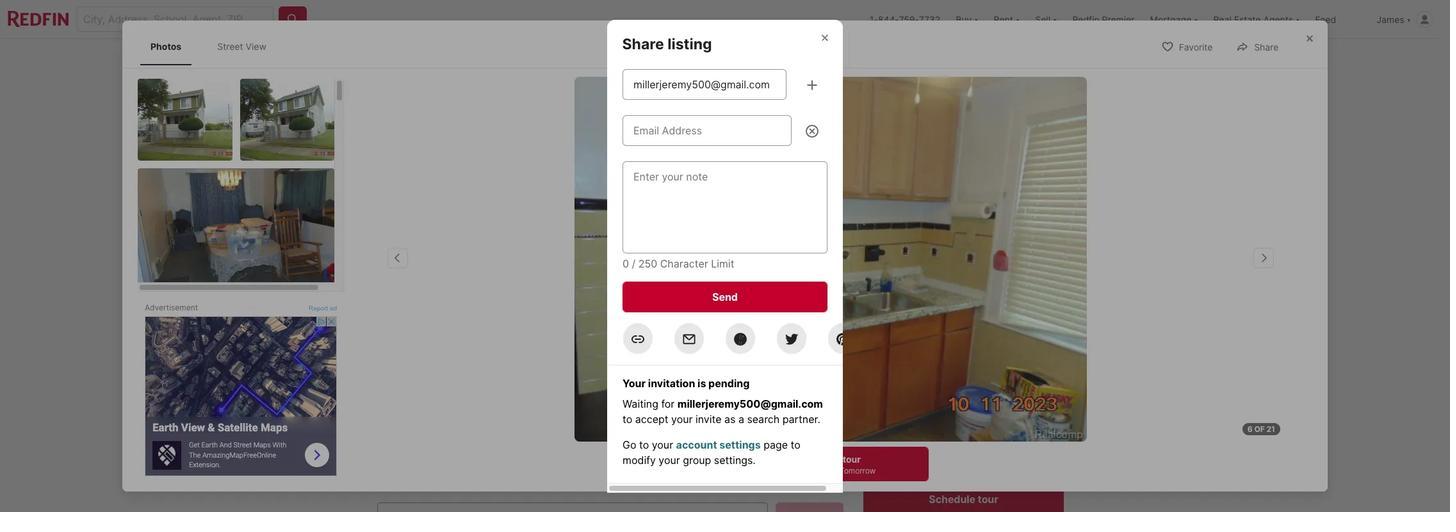 Task type: vqa. For each thing, say whether or not it's contained in the screenshot.
3
no



Task type: describe. For each thing, give the bounding box(es) containing it.
a
[[739, 413, 744, 426]]

street view
[[217, 41, 266, 52]]

for
[[661, 398, 675, 410]]

photos
[[151, 41, 181, 52]]

report ad
[[309, 305, 337, 312]]

previous image
[[858, 388, 879, 408]]

tax
[[665, 51, 678, 62]]

history
[[681, 51, 710, 62]]

sale
[[636, 51, 654, 62]]

premier
[[1102, 14, 1135, 25]]

sale & tax history
[[636, 51, 710, 62]]

search
[[747, 413, 780, 426]]

share for share
[[1255, 42, 1279, 53]]

settings
[[720, 439, 761, 451]]

to for go to your account settings
[[639, 439, 649, 451]]

sq
[[661, 421, 674, 434]]

1-844-759-7732 link
[[870, 14, 941, 25]]

2 tab from the left
[[453, 42, 525, 72]]

share listing dialog containing share listing
[[607, 20, 859, 493]]

waiting for millerjeremy500@gmail.com to accept your invite as a search partner.
[[623, 398, 823, 426]]

21 photos button
[[972, 295, 1054, 321]]

0
[[623, 257, 629, 270]]

2 email address text field from the top
[[634, 123, 781, 138]]

go for go to your account settings
[[623, 439, 636, 451]]

next image
[[1048, 388, 1069, 408]]

28
[[1015, 386, 1039, 409]]

account
[[676, 439, 717, 451]]

tour via video chat
[[983, 452, 1052, 462]]

feed button
[[1308, 0, 1369, 38]]

saturday
[[1007, 375, 1047, 385]]

feed
[[1316, 14, 1337, 25]]

share listing
[[623, 35, 713, 53]]

sale & tax history tab
[[622, 42, 725, 72]]

to inside waiting for millerjeremy500@gmail.com to accept your invite as a search partner.
[[623, 413, 633, 426]]

tour for schedule tour
[[978, 493, 998, 506]]

5877 saint clair st image
[[575, 77, 1087, 442]]

is
[[698, 377, 706, 390]]

tour for tour via video chat
[[983, 452, 999, 462]]

oct for 26
[[892, 410, 908, 420]]

settings.
[[714, 454, 756, 467]]

your invitation is pending
[[623, 377, 750, 390]]

go to your account settings
[[623, 439, 761, 451]]

group
[[683, 454, 711, 467]]

invite
[[696, 413, 722, 426]]

3 tab from the left
[[525, 42, 622, 72]]

available:
[[805, 466, 838, 476]]

sale & tax history tab list
[[377, 39, 798, 72]]

tour for tour in person
[[890, 452, 907, 462]]

favorite
[[1179, 42, 1213, 53]]

page
[[764, 439, 788, 451]]

view
[[246, 41, 266, 52]]

person
[[918, 452, 944, 462]]

report ad button
[[309, 305, 337, 315]]

video
[[1014, 452, 1034, 462]]

photos tab
[[140, 31, 192, 62]]

chat
[[1036, 452, 1052, 462]]

ft
[[677, 421, 686, 434]]

map entry image
[[758, 347, 843, 432]]

account settings link
[[676, 439, 761, 451]]

thursday 26 oct
[[880, 375, 921, 420]]

1.5 baths
[[600, 401, 628, 434]]

listing
[[668, 35, 713, 53]]

share for share listing
[[623, 35, 665, 53]]

4 tab from the left
[[725, 42, 788, 72]]

tour for go tour this home
[[887, 347, 917, 365]]

redfin premier button
[[1065, 0, 1143, 38]]

1-844-759-7732
[[870, 14, 941, 25]]

street view tab
[[207, 31, 277, 62]]

City, Address, School, Agent, ZIP search field
[[76, 6, 274, 32]]

partner.
[[783, 413, 821, 426]]

schedule tour
[[929, 493, 998, 506]]

your
[[623, 377, 646, 390]]

0 / 250 character limit
[[623, 257, 735, 270]]

report
[[309, 305, 328, 312]]

tab list inside share listing dialog
[[138, 28, 290, 65]]

street
[[217, 41, 243, 52]]

to for page to modify your group settings.
[[791, 439, 801, 451]]

baths link
[[600, 421, 628, 434]]

baths
[[600, 421, 628, 434]]

favorite button
[[1150, 33, 1224, 60]]

tomorrow
[[840, 466, 876, 476]]

26
[[888, 386, 912, 409]]

redfin
[[1073, 14, 1100, 25]]

27
[[952, 386, 975, 409]]

send button
[[623, 282, 828, 312]]

1,144
[[661, 401, 698, 419]]

ad
[[330, 305, 337, 312]]

1 vertical spatial your
[[652, 439, 673, 451]]

photos
[[1012, 302, 1043, 313]]



Task type: locate. For each thing, give the bounding box(es) containing it.
759-
[[899, 14, 919, 25]]

schedule
[[801, 454, 841, 465], [929, 493, 975, 506]]

tab
[[377, 42, 453, 72], [453, 42, 525, 72], [525, 42, 622, 72], [725, 42, 788, 72]]

your down for
[[671, 413, 693, 426]]

21
[[1000, 302, 1010, 313]]

2 horizontal spatial tour
[[978, 493, 998, 506]]

1 tab from the left
[[377, 42, 453, 72]]

tour left via
[[983, 452, 999, 462]]

go inside share listing dialog
[[623, 439, 636, 451]]

1 vertical spatial tour
[[843, 454, 861, 465]]

as
[[725, 413, 736, 426]]

in
[[909, 452, 916, 462]]

schedule tour next available: tomorrow
[[786, 454, 876, 476]]

share listing dialog
[[607, 20, 859, 493], [122, 21, 1328, 492]]

0 horizontal spatial schedule
[[801, 454, 841, 465]]

schedule inside schedule tour button
[[929, 493, 975, 506]]

your inside waiting for millerjeremy500@gmail.com to accept your invite as a search partner.
[[671, 413, 693, 426]]

go
[[863, 347, 884, 365], [623, 439, 636, 451]]

0 vertical spatial your
[[671, 413, 693, 426]]

tour in person
[[890, 452, 944, 462]]

share listing dialog containing photos
[[122, 21, 1328, 492]]

7732
[[919, 14, 941, 25]]

schedule inside schedule tour next available: tomorrow
[[801, 454, 841, 465]]

0 horizontal spatial share
[[623, 35, 665, 53]]

limit
[[711, 257, 735, 270]]

go up thursday
[[863, 347, 884, 365]]

2 oct from the left
[[955, 410, 972, 420]]

&
[[657, 51, 663, 62]]

0 horizontal spatial tour
[[843, 454, 861, 465]]

Enter your note text field
[[634, 169, 817, 246]]

844-
[[878, 14, 899, 25]]

list box
[[863, 441, 1064, 474]]

None button
[[871, 368, 929, 428], [934, 368, 993, 427], [998, 368, 1056, 427], [871, 368, 929, 428], [934, 368, 993, 427], [998, 368, 1056, 427]]

tab list
[[138, 28, 290, 65]]

schedule for schedule tour
[[929, 493, 975, 506]]

2 tour from the left
[[983, 452, 999, 462]]

page to modify your group settings.
[[623, 439, 801, 467]]

1 horizontal spatial schedule
[[929, 493, 975, 506]]

share
[[623, 35, 665, 53], [1255, 42, 1279, 53]]

tour up tomorrow
[[843, 454, 861, 465]]

share button
[[1226, 33, 1290, 60]]

redfin premier
[[1073, 14, 1135, 25]]

schedule down 'person'
[[929, 493, 975, 506]]

home
[[951, 347, 992, 365]]

millerjeremy500@gmail.com
[[678, 398, 823, 410]]

go for go tour this home
[[863, 347, 884, 365]]

1 vertical spatial go
[[623, 439, 636, 451]]

1 horizontal spatial to
[[639, 439, 649, 451]]

1 horizontal spatial share
[[1255, 42, 1279, 53]]

tour left in
[[890, 452, 907, 462]]

tab list containing photos
[[138, 28, 290, 65]]

saturday 28 oct
[[1007, 375, 1047, 420]]

Email Address text field
[[634, 77, 776, 92], [634, 123, 781, 138]]

3 oct from the left
[[1019, 410, 1035, 420]]

send
[[713, 291, 738, 303]]

oct inside thursday 26 oct
[[892, 410, 908, 420]]

advertisement
[[145, 303, 198, 313]]

5877 saint clair st, detroit, mi 48213 image
[[377, 75, 858, 331], [863, 75, 1064, 201], [863, 206, 1064, 331]]

your down go to your account settings
[[659, 454, 680, 467]]

oct
[[892, 410, 908, 420], [955, 410, 972, 420], [1019, 410, 1035, 420]]

tour for schedule tour next available: tomorrow
[[843, 454, 861, 465]]

1 oct from the left
[[892, 410, 908, 420]]

0 horizontal spatial go
[[623, 439, 636, 451]]

1 horizontal spatial tour
[[887, 347, 917, 365]]

list box containing tour in person
[[863, 441, 1064, 474]]

1 vertical spatial email address text field
[[634, 123, 781, 138]]

share inside button
[[1255, 42, 1279, 53]]

friday 27 oct
[[950, 375, 977, 420]]

go tour this home
[[863, 347, 992, 365]]

to inside page to modify your group settings.
[[791, 439, 801, 451]]

1 horizontal spatial oct
[[955, 410, 972, 420]]

friday
[[950, 375, 977, 385]]

oct down 26
[[892, 410, 908, 420]]

invitation
[[648, 377, 695, 390]]

schedule for schedule tour next available: tomorrow
[[801, 454, 841, 465]]

0 horizontal spatial to
[[623, 413, 633, 426]]

0 vertical spatial schedule
[[801, 454, 841, 465]]

0 horizontal spatial tour
[[890, 452, 907, 462]]

tour inside schedule tour button
[[978, 493, 998, 506]]

tour in person option
[[863, 441, 957, 474]]

oct down the 27
[[955, 410, 972, 420]]

share listing element
[[623, 20, 728, 53]]

pending
[[709, 377, 750, 390]]

250
[[639, 257, 657, 270]]

1 horizontal spatial tour
[[983, 452, 999, 462]]

tour
[[890, 452, 907, 462], [983, 452, 999, 462]]

your inside page to modify your group settings.
[[659, 454, 680, 467]]

oct down 28
[[1019, 410, 1035, 420]]

1.5
[[600, 401, 620, 419]]

2 vertical spatial tour
[[978, 493, 998, 506]]

oct for 28
[[1019, 410, 1035, 420]]

to right page
[[791, 439, 801, 451]]

2 horizontal spatial oct
[[1019, 410, 1035, 420]]

go up the modify
[[623, 439, 636, 451]]

schedule up the available:
[[801, 454, 841, 465]]

2 horizontal spatial to
[[791, 439, 801, 451]]

via
[[1001, 452, 1012, 462]]

character
[[660, 257, 708, 270]]

oct inside friday 27 oct
[[955, 410, 972, 420]]

1 tour from the left
[[890, 452, 907, 462]]

tour up thursday
[[887, 347, 917, 365]]

/
[[632, 257, 636, 270]]

waiting
[[623, 398, 659, 410]]

next
[[786, 466, 802, 476]]

tour inside schedule tour next available: tomorrow
[[843, 454, 861, 465]]

0 horizontal spatial oct
[[892, 410, 908, 420]]

tour down tour via video chat option
[[978, 493, 998, 506]]

1 email address text field from the top
[[634, 77, 776, 92]]

1-
[[870, 14, 878, 25]]

your down sq
[[652, 439, 673, 451]]

this
[[920, 347, 948, 365]]

image image
[[138, 78, 232, 160], [240, 78, 334, 160], [138, 168, 334, 291]]

thursday
[[880, 375, 921, 385]]

tour
[[887, 347, 917, 365], [843, 454, 861, 465], [978, 493, 998, 506]]

oct for 27
[[955, 410, 972, 420]]

1 vertical spatial schedule
[[929, 493, 975, 506]]

2 vertical spatial your
[[659, 454, 680, 467]]

0 vertical spatial tour
[[887, 347, 917, 365]]

oct inside saturday 28 oct
[[1019, 410, 1035, 420]]

modify
[[623, 454, 656, 467]]

1 horizontal spatial go
[[863, 347, 884, 365]]

0 vertical spatial go
[[863, 347, 884, 365]]

to right 1.5
[[623, 413, 633, 426]]

tour via video chat option
[[957, 441, 1064, 474]]

submit search image
[[286, 13, 299, 26]]

ad region
[[145, 316, 337, 477]]

accept
[[635, 413, 669, 426]]

to up the modify
[[639, 439, 649, 451]]

schedule tour button
[[863, 484, 1064, 513]]

21 photos
[[1000, 302, 1043, 313]]

0 vertical spatial email address text field
[[634, 77, 776, 92]]

1,144 sq ft
[[661, 401, 698, 434]]



